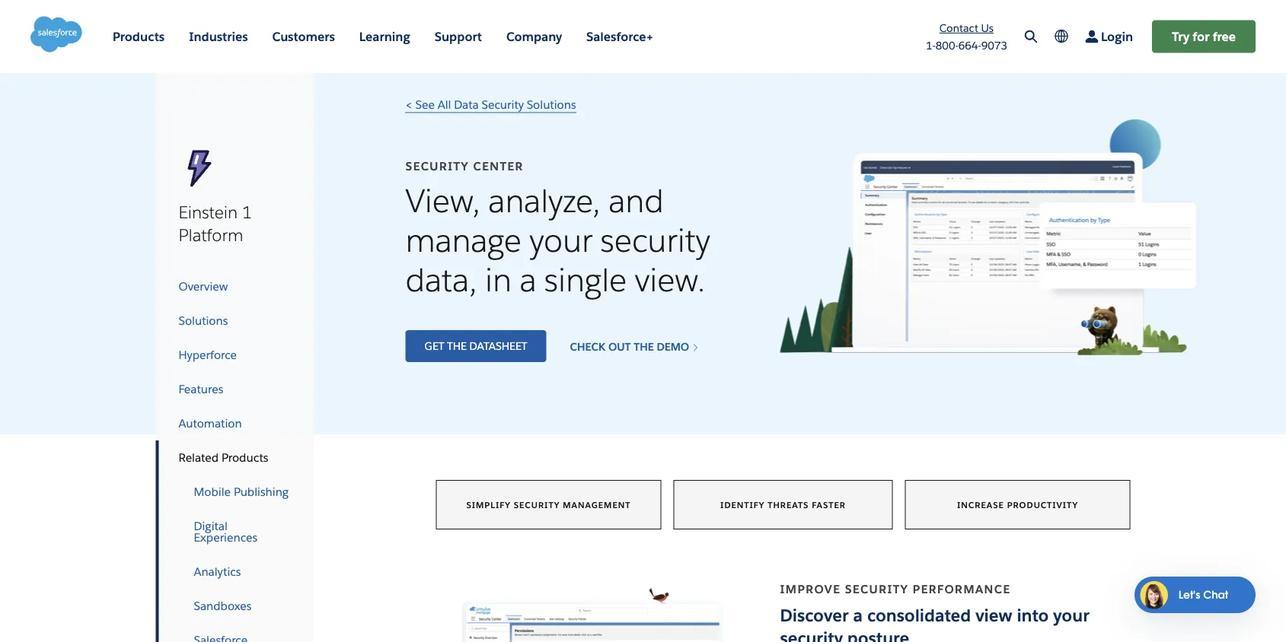 Task type: locate. For each thing, give the bounding box(es) containing it.
get
[[425, 340, 444, 353]]

features
[[179, 382, 223, 397]]

threats
[[768, 500, 809, 511]]

einstein
[[179, 201, 238, 223]]

1 vertical spatial security
[[780, 628, 843, 643]]

1 vertical spatial a
[[853, 605, 863, 627]]

discover
[[780, 605, 849, 627]]

sandboxes
[[194, 599, 252, 614]]

0 vertical spatial your
[[530, 220, 593, 261]]

increase
[[957, 500, 1004, 511]]

9073
[[982, 39, 1008, 53]]

demo
[[657, 340, 689, 354]]

publishing
[[234, 485, 289, 500]]

analytics link
[[194, 555, 291, 589]]

contact us 1-800-664-9073
[[926, 21, 1008, 53]]

0 horizontal spatial the
[[447, 340, 467, 353]]

einstein 1 platform
[[179, 201, 252, 246]]

security right simplify
[[514, 500, 560, 511]]

faster
[[812, 500, 846, 511]]

datasheet
[[470, 340, 527, 353]]

hyperforce link
[[179, 338, 291, 372]]

solutions
[[527, 97, 576, 112], [179, 313, 228, 328]]

a right in
[[520, 260, 537, 300]]

analytics
[[194, 565, 241, 580]]

0 vertical spatial security
[[601, 220, 710, 261]]

0 horizontal spatial a
[[520, 260, 537, 300]]

all
[[438, 97, 451, 112]]

mobile publishing link
[[194, 475, 291, 510]]

2 the from the left
[[634, 340, 654, 354]]

us
[[981, 21, 994, 35]]

let's chat
[[1179, 589, 1228, 602]]

digital experiences link
[[194, 510, 291, 555]]

security center permissions dashboard image
[[406, 583, 756, 643]]

security up view,
[[406, 159, 469, 174]]

view, analyze, and manage your security data, in a single view. main content
[[0, 73, 1286, 643]]

solutions link
[[179, 304, 291, 338]]

sandboxes link
[[194, 589, 291, 624]]

1 horizontal spatial security
[[780, 628, 843, 643]]

identify threats faster
[[721, 500, 846, 511]]

manage
[[406, 220, 522, 261]]

chat
[[1204, 589, 1228, 602]]

features link
[[179, 372, 291, 407]]

0 horizontal spatial solutions
[[179, 313, 228, 328]]

improve security performance discover a consolidated view into your security posture
[[780, 583, 1090, 643]]

1 horizontal spatial your
[[1054, 605, 1090, 627]]

a inside improve security performance discover a consolidated view into your security posture
[[853, 605, 863, 627]]

a up posture
[[853, 605, 863, 627]]

the
[[447, 340, 467, 353], [634, 340, 654, 354]]

security inside security center view, analyze, and manage your security data, in a single view.
[[601, 220, 710, 261]]

a inside security center view, analyze, and manage your security data, in a single view.
[[520, 260, 537, 300]]

security
[[482, 97, 524, 112], [406, 159, 469, 174], [514, 500, 560, 511], [845, 583, 909, 597]]

1
[[242, 201, 252, 223]]

1 horizontal spatial solutions
[[527, 97, 576, 112]]

your inside security center view, analyze, and manage your security data, in a single view.
[[530, 220, 593, 261]]

1 vertical spatial your
[[1054, 605, 1090, 627]]

0 horizontal spatial your
[[530, 220, 593, 261]]

0 vertical spatial a
[[520, 260, 537, 300]]

out
[[608, 340, 631, 354]]

security up posture
[[845, 583, 909, 597]]

664-
[[959, 39, 982, 53]]

security inside security center view, analyze, and manage your security data, in a single view.
[[406, 159, 469, 174]]

<
[[406, 97, 413, 112]]

0 vertical spatial solutions
[[527, 97, 576, 112]]

get the datasheet
[[425, 340, 527, 353]]

security
[[601, 220, 710, 261], [780, 628, 843, 643]]

your right into
[[1054, 605, 1090, 627]]

in
[[485, 260, 512, 300]]

0 horizontal spatial security
[[601, 220, 710, 261]]

1-
[[926, 39, 936, 53]]

let's chat button
[[1135, 577, 1256, 614]]

a
[[520, 260, 537, 300], [853, 605, 863, 627]]

the right out
[[634, 340, 654, 354]]

automation
[[179, 416, 242, 431]]

your right in
[[530, 220, 593, 261]]

< see all data security solutions
[[406, 97, 576, 112]]

mobile
[[194, 485, 231, 500]]

1 horizontal spatial a
[[853, 605, 863, 627]]

the right get
[[447, 340, 467, 353]]

your
[[530, 220, 593, 261], [1054, 605, 1090, 627]]

sfdc icon right arrow image
[[692, 341, 699, 351]]

1 horizontal spatial the
[[634, 340, 654, 354]]

your inside improve security performance discover a consolidated view into your security posture
[[1054, 605, 1090, 627]]



Task type: describe. For each thing, give the bounding box(es) containing it.
overview link
[[179, 270, 291, 304]]

security inside improve security performance discover a consolidated view into your security posture
[[845, 583, 909, 597]]

get the datasheet link
[[406, 331, 546, 363]]

productivity
[[1007, 500, 1078, 511]]

view.
[[635, 260, 705, 300]]

solutions inside view, analyze, and manage your security data, in a single view. main content
[[527, 97, 576, 112]]

simplify security management link
[[436, 481, 661, 530]]

performance
[[913, 583, 1011, 597]]

data,
[[406, 260, 477, 300]]

products
[[222, 450, 268, 465]]

automation link
[[179, 407, 291, 441]]

contact
[[940, 21, 979, 35]]

into
[[1017, 605, 1049, 627]]

increase productivity link
[[905, 481, 1131, 530]]

single
[[545, 260, 627, 300]]

security center view, analyze, and manage your security data, in a single view.
[[406, 159, 710, 300]]

improve
[[780, 583, 841, 597]]

digital experiences
[[194, 519, 257, 545]]

data
[[454, 97, 479, 112]]

1-800-664-9073 link
[[926, 39, 1008, 53]]

view
[[976, 605, 1013, 627]]

contact us link
[[940, 21, 994, 35]]

< see all data security solutions link
[[406, 97, 576, 113]]

experiences
[[194, 530, 257, 545]]

check out the demo
[[570, 340, 692, 354]]

let's
[[1179, 589, 1201, 602]]

consolidated
[[867, 605, 971, 627]]

platform
[[179, 224, 243, 246]]

simplify
[[467, 500, 511, 511]]

simplify security management
[[467, 500, 631, 511]]

posture
[[847, 628, 909, 643]]

1 vertical spatial solutions
[[179, 313, 228, 328]]

view,
[[406, 181, 481, 221]]

overview
[[179, 279, 228, 294]]

hyperforce
[[179, 348, 237, 363]]

800-
[[936, 39, 959, 53]]

check
[[570, 340, 606, 354]]

security inside improve security performance discover a consolidated view into your security posture
[[780, 628, 843, 643]]

identify
[[721, 500, 765, 511]]

analyze,
[[488, 181, 601, 221]]

related
[[179, 450, 219, 465]]

identify threats faster link
[[674, 481, 893, 530]]

increase productivity
[[957, 500, 1078, 511]]

mobile publishing
[[194, 485, 289, 500]]

related products
[[179, 450, 268, 465]]

and
[[609, 181, 664, 221]]

related products link
[[179, 441, 291, 475]]

security right data
[[482, 97, 524, 112]]

see
[[415, 97, 435, 112]]

digital
[[194, 519, 228, 534]]

site tools navigation
[[906, 19, 1256, 54]]

center
[[473, 159, 524, 174]]

check out the demo link
[[569, 340, 700, 354]]

management
[[563, 500, 631, 511]]

1 the from the left
[[447, 340, 467, 353]]



Task type: vqa. For each thing, say whether or not it's contained in the screenshot.
the Site tools navigation
yes



